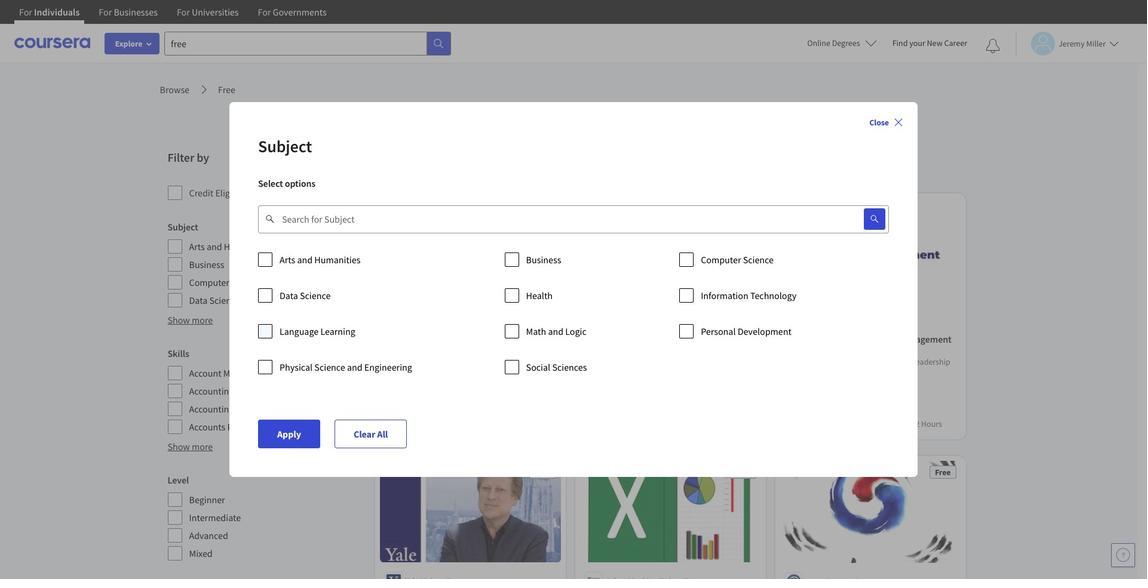 Task type: describe. For each thing, give the bounding box(es) containing it.
for businesses
[[99, 6, 158, 18]]

you'll for introduction
[[406, 357, 426, 368]]

more for accounts
[[192, 441, 213, 453]]

select
[[258, 178, 283, 189]]

process
[[865, 334, 897, 346]]

analysis, for business
[[880, 357, 910, 368]]

health
[[526, 290, 553, 302]]

intermediate for intermediate · guided project · less than 2 hours
[[385, 419, 430, 430]]

banner navigation
[[10, 0, 336, 33]]

all
[[377, 429, 388, 440]]

options
[[285, 178, 316, 189]]

leadership inside data analysis, microsoft excel, leadership and management
[[385, 369, 423, 380]]

arts and humanities inside select subject options element
[[280, 254, 361, 266]]

gain for markets
[[628, 357, 643, 368]]

accounts
[[189, 421, 225, 433]]

credit
[[189, 187, 213, 199]]

financial markets
[[585, 334, 656, 346]]

management inside data analysis, microsoft excel, leadership and management
[[440, 369, 486, 380]]

4.6
[[397, 405, 408, 416]]

browse
[[160, 84, 189, 96]]

math
[[526, 326, 546, 338]]

risk
[[634, 369, 649, 380]]

business analysis & process management
[[785, 334, 952, 346]]

economics,
[[624, 381, 664, 392]]

find
[[893, 38, 908, 48]]

less for process
[[879, 419, 894, 430]]

show more for accounts payable and receivable
[[168, 441, 213, 453]]

find your new career
[[893, 38, 968, 48]]

introduction to microsoft excel link
[[385, 333, 556, 347]]

payable
[[227, 421, 259, 433]]

accounting software
[[189, 403, 271, 415]]

skills you'll gain for introduction
[[385, 357, 443, 368]]

businesses
[[114, 6, 158, 18]]

and inside skills group
[[261, 421, 276, 433]]

find your new career link
[[887, 36, 974, 51]]

finance,
[[647, 357, 676, 368]]

logic
[[566, 326, 587, 338]]

4.6 (3.7k reviews)
[[397, 405, 458, 416]]

you'll for financial
[[606, 357, 626, 368]]

introduction to microsoft excel
[[385, 334, 508, 346]]

clear all
[[354, 429, 388, 440]]

more for data
[[192, 314, 213, 326]]

banking,
[[700, 369, 731, 380]]

business inside select subject options element
[[526, 254, 561, 266]]

finance, investment management, risk management, banking, behavioral economics, critical thinking, decision making, financial analysis, innovation, regulations and compliance, leadership and management
[[585, 357, 756, 428]]

skills group
[[168, 347, 363, 435]]

business analysis, leadership and management
[[785, 357, 950, 380]]

to
[[438, 334, 446, 346]]

gain for to
[[427, 357, 443, 368]]

apply
[[277, 429, 301, 440]]

by
[[197, 150, 209, 165]]

humanities inside the subject group
[[224, 241, 270, 253]]

show more button for accounts
[[168, 440, 213, 454]]

markets
[[624, 334, 656, 346]]

personal development
[[701, 326, 792, 338]]

career
[[945, 38, 968, 48]]

skills for introduction to microsoft excel
[[385, 357, 404, 368]]

sciences
[[552, 362, 587, 374]]

information
[[701, 290, 749, 302]]

clear
[[354, 429, 375, 440]]

management inside "business analysis, leadership and management"
[[800, 369, 846, 380]]

computer inside the subject group
[[189, 277, 229, 289]]

social
[[526, 362, 551, 374]]

1 management, from the left
[[585, 369, 633, 380]]

leadership inside "business analysis, leadership and management"
[[912, 357, 950, 368]]

skills inside group
[[168, 348, 189, 360]]

less for excel
[[492, 419, 508, 430]]

analysis
[[822, 334, 856, 346]]

arts inside select subject options element
[[280, 254, 295, 266]]

level group
[[168, 473, 363, 562]]

for individuals
[[19, 6, 80, 18]]

skills for financial markets
[[585, 357, 604, 368]]

development
[[738, 326, 792, 338]]

reviews)
[[429, 405, 458, 416]]

select subject options element
[[258, 248, 889, 391]]

financial markets link
[[585, 333, 756, 347]]

&
[[858, 334, 864, 346]]

beginner for beginner · guided project · less than 2 hours
[[785, 419, 816, 430]]

subject inside subject dialog
[[258, 136, 312, 157]]

account
[[189, 368, 222, 380]]

show more button for data
[[168, 313, 213, 328]]

data science inside the subject group
[[189, 295, 240, 307]]

management right process
[[898, 334, 952, 346]]

innovation,
[[680, 393, 719, 404]]

for for businesses
[[99, 6, 112, 18]]

subject dialog
[[230, 102, 918, 478]]

software
[[236, 403, 271, 415]]

analysis, inside finance, investment management, risk management, banking, behavioral economics, critical thinking, decision making, financial analysis, innovation, regulations and compliance, leadership and management
[[647, 393, 678, 404]]

filter by
[[168, 150, 209, 165]]

math and logic
[[526, 326, 587, 338]]

intermediate for intermediate
[[189, 512, 241, 524]]

excel,
[[531, 357, 551, 368]]

personal
[[701, 326, 736, 338]]

data inside select subject options element
[[280, 290, 298, 302]]

technology
[[751, 290, 797, 302]]

browse link
[[160, 82, 189, 97]]

project for &
[[849, 419, 874, 430]]

data analysis, microsoft excel, leadership and management
[[385, 357, 551, 380]]

hours for introduction to microsoft excel
[[535, 419, 556, 430]]

accounts payable and receivable
[[189, 421, 321, 433]]

level
[[168, 475, 189, 486]]

accounting for accounting software
[[189, 403, 234, 415]]

credit eligible
[[189, 187, 245, 199]]



Task type: vqa. For each thing, say whether or not it's contained in the screenshot.
Innovation,
yes



Task type: locate. For each thing, give the bounding box(es) containing it.
for for individuals
[[19, 6, 32, 18]]

2 less from the left
[[879, 419, 894, 430]]

0 vertical spatial computer
[[701, 254, 741, 266]]

regulations
[[585, 405, 626, 416]]

individuals
[[34, 6, 80, 18]]

you'll
[[406, 357, 426, 368], [606, 357, 626, 368]]

0 vertical spatial accounting
[[189, 385, 234, 397]]

1 vertical spatial computer science
[[189, 277, 262, 289]]

1 for from the left
[[19, 6, 32, 18]]

skills you'll gain for financial
[[585, 357, 643, 368]]

2 vertical spatial leadership
[[688, 405, 727, 416]]

1 horizontal spatial data
[[280, 290, 298, 302]]

0 vertical spatial show
[[168, 314, 190, 326]]

show more button up account
[[168, 313, 213, 328]]

0 horizontal spatial hours
[[535, 419, 556, 430]]

Search by keyword search field
[[282, 205, 836, 234]]

management, up behavioral
[[585, 369, 633, 380]]

thinking,
[[692, 381, 725, 392]]

1 gain from the left
[[427, 357, 443, 368]]

1 vertical spatial accounting
[[189, 403, 234, 415]]

data science inside select subject options element
[[280, 290, 331, 302]]

1 show more from the top
[[168, 314, 213, 326]]

and inside the subject group
[[207, 241, 222, 253]]

2 project from the left
[[849, 419, 874, 430]]

2 show more from the top
[[168, 441, 213, 453]]

3 · from the left
[[818, 419, 820, 430]]

1 show more button from the top
[[168, 313, 213, 328]]

more down accounts
[[192, 441, 213, 453]]

for left individuals
[[19, 6, 32, 18]]

computer science inside the subject group
[[189, 277, 262, 289]]

1 horizontal spatial analysis,
[[647, 393, 678, 404]]

1 horizontal spatial guided
[[822, 419, 847, 430]]

management,
[[585, 369, 633, 380], [651, 369, 699, 380]]

0 horizontal spatial skills
[[168, 348, 189, 360]]

1 less from the left
[[492, 419, 508, 430]]

1 · from the left
[[432, 419, 434, 430]]

1 2 from the left
[[529, 419, 533, 430]]

compliance,
[[643, 405, 687, 416]]

0 horizontal spatial less
[[492, 419, 508, 430]]

than
[[509, 419, 527, 430], [896, 419, 914, 430]]

project for microsoft
[[462, 419, 487, 430]]

1 horizontal spatial project
[[849, 419, 874, 430]]

2 for excel
[[529, 419, 533, 430]]

show more button down accounts
[[168, 440, 213, 454]]

financial left markets
[[585, 334, 622, 346]]

receivable
[[278, 421, 321, 433]]

computer science
[[701, 254, 774, 266], [189, 277, 262, 289]]

1 accounting from the top
[[189, 385, 234, 397]]

and
[[207, 241, 222, 253], [297, 254, 313, 266], [548, 326, 564, 338], [347, 362, 363, 374], [425, 369, 438, 380], [785, 369, 798, 380], [628, 405, 641, 416], [729, 405, 742, 416], [261, 421, 276, 433]]

0 vertical spatial more
[[192, 314, 213, 326]]

1 more from the top
[[192, 314, 213, 326]]

information technology
[[701, 290, 797, 302]]

beginner
[[785, 419, 816, 430], [189, 494, 225, 506]]

0 horizontal spatial humanities
[[224, 241, 270, 253]]

0 horizontal spatial intermediate
[[189, 512, 241, 524]]

1 horizontal spatial subject
[[258, 136, 312, 157]]

financial inside finance, investment management, risk management, banking, behavioral economics, critical thinking, decision making, financial analysis, innovation, regulations and compliance, leadership and management
[[614, 393, 646, 404]]

search image
[[870, 215, 880, 224]]

0 horizontal spatial management,
[[585, 369, 633, 380]]

0 horizontal spatial arts and humanities
[[189, 241, 270, 253]]

than for excel
[[509, 419, 527, 430]]

0 horizontal spatial gain
[[427, 357, 443, 368]]

2 hours from the left
[[921, 419, 942, 430]]

eligible
[[215, 187, 245, 199]]

0 vertical spatial leadership
[[912, 357, 950, 368]]

0 vertical spatial beginner
[[785, 419, 816, 430]]

None search field
[[164, 31, 451, 55]]

1 horizontal spatial skills you'll gain
[[585, 357, 643, 368]]

accounting down account
[[189, 385, 234, 397]]

and inside data analysis, microsoft excel, leadership and management
[[425, 369, 438, 380]]

analysis, inside "business analysis, leadership and management"
[[880, 357, 910, 368]]

close button
[[865, 112, 908, 133]]

0 horizontal spatial project
[[462, 419, 487, 430]]

beginner · guided project · less than 2 hours
[[785, 419, 942, 430]]

investment
[[678, 357, 718, 368]]

2 horizontal spatial analysis,
[[880, 357, 910, 368]]

decision
[[726, 381, 756, 392]]

0 vertical spatial financial
[[585, 334, 622, 346]]

subject
[[258, 136, 312, 157], [168, 221, 198, 233]]

guided for to
[[435, 419, 461, 430]]

guided
[[435, 419, 461, 430], [822, 419, 847, 430]]

beginner inside level group
[[189, 494, 225, 506]]

coursera image
[[14, 34, 90, 53]]

2 management, from the left
[[651, 369, 699, 380]]

humanities inside select subject options element
[[315, 254, 361, 266]]

intermediate inside level group
[[189, 512, 241, 524]]

for left 'businesses'
[[99, 6, 112, 18]]

1 vertical spatial subject
[[168, 221, 198, 233]]

4 for from the left
[[258, 6, 271, 18]]

leadership inside finance, investment management, risk management, banking, behavioral economics, critical thinking, decision making, financial analysis, innovation, regulations and compliance, leadership and management
[[688, 405, 727, 416]]

beginner for beginner
[[189, 494, 225, 506]]

for universities
[[177, 6, 239, 18]]

4 · from the left
[[875, 419, 877, 430]]

advanced
[[189, 530, 228, 542]]

behavioral
[[585, 381, 622, 392]]

introduction
[[385, 334, 436, 346]]

for for universities
[[177, 6, 190, 18]]

1 horizontal spatial beginner
[[785, 419, 816, 430]]

business
[[526, 254, 561, 266], [189, 259, 224, 271], [785, 334, 821, 346], [847, 357, 878, 368]]

show more up account
[[168, 314, 213, 326]]

0 horizontal spatial microsoft
[[448, 334, 486, 346]]

2 horizontal spatial leadership
[[912, 357, 950, 368]]

analysis, inside data analysis, microsoft excel, leadership and management
[[465, 357, 495, 368]]

free
[[218, 84, 235, 96], [735, 204, 751, 215], [535, 468, 551, 478], [735, 468, 751, 478], [935, 468, 951, 478]]

language
[[280, 326, 319, 338]]

business inside "business analysis, leadership and management"
[[847, 357, 878, 368]]

management inside finance, investment management, risk management, banking, behavioral economics, critical thinking, decision making, financial analysis, innovation, regulations and compliance, leadership and management
[[585, 417, 631, 428]]

subject group
[[168, 220, 363, 308]]

data
[[280, 290, 298, 302], [189, 295, 208, 307], [447, 357, 463, 368]]

2 guided from the left
[[822, 419, 847, 430]]

project down data analysis, microsoft excel, leadership and management
[[462, 419, 487, 430]]

2 more from the top
[[192, 441, 213, 453]]

0 vertical spatial arts
[[189, 241, 205, 253]]

2 · from the left
[[489, 419, 491, 430]]

1 horizontal spatial humanities
[[315, 254, 361, 266]]

accounting up accounts
[[189, 403, 234, 415]]

microsoft
[[448, 334, 486, 346], [497, 357, 529, 368]]

1 horizontal spatial less
[[879, 419, 894, 430]]

analysis, down process
[[880, 357, 910, 368]]

0 horizontal spatial computer science
[[189, 277, 262, 289]]

show up level
[[168, 441, 190, 453]]

2 horizontal spatial skills
[[585, 357, 604, 368]]

0 horizontal spatial analysis,
[[465, 357, 495, 368]]

microsoft for to
[[448, 334, 486, 346]]

0 vertical spatial arts and humanities
[[189, 241, 270, 253]]

you'll down financial markets
[[606, 357, 626, 368]]

2 show from the top
[[168, 441, 190, 453]]

computer
[[701, 254, 741, 266], [189, 277, 229, 289]]

microsoft for analysis,
[[497, 357, 529, 368]]

1 horizontal spatial microsoft
[[497, 357, 529, 368]]

subject inside group
[[168, 221, 198, 233]]

governments
[[273, 6, 327, 18]]

business analysis & process management link
[[785, 333, 957, 347]]

management down the analysis
[[800, 369, 846, 380]]

1 horizontal spatial gain
[[628, 357, 643, 368]]

for for governments
[[258, 6, 271, 18]]

0 vertical spatial subject
[[258, 136, 312, 157]]

universities
[[192, 6, 239, 18]]

close
[[870, 117, 889, 128]]

microsoft inside data analysis, microsoft excel, leadership and management
[[497, 357, 529, 368]]

for left universities
[[177, 6, 190, 18]]

excel
[[488, 334, 508, 346]]

0 horizontal spatial subject
[[168, 221, 198, 233]]

more up account
[[192, 314, 213, 326]]

management up software
[[223, 368, 276, 380]]

analysis, for data
[[465, 357, 495, 368]]

show more down accounts
[[168, 441, 213, 453]]

0 horizontal spatial guided
[[435, 419, 461, 430]]

computer inside select subject options element
[[701, 254, 741, 266]]

arts and humanities inside the subject group
[[189, 241, 270, 253]]

1 horizontal spatial arts
[[280, 254, 295, 266]]

management down regulations
[[585, 417, 631, 428]]

business inside the subject group
[[189, 259, 224, 271]]

gain down to
[[427, 357, 443, 368]]

2 than from the left
[[896, 419, 914, 430]]

microsoft down excel
[[497, 357, 529, 368]]

1 vertical spatial beginner
[[189, 494, 225, 506]]

1 horizontal spatial data science
[[280, 290, 331, 302]]

1 horizontal spatial leadership
[[688, 405, 727, 416]]

intermediate
[[385, 419, 430, 430], [189, 512, 241, 524]]

0 vertical spatial show more
[[168, 314, 213, 326]]

·
[[432, 419, 434, 430], [489, 419, 491, 430], [818, 419, 820, 430], [875, 419, 877, 430]]

gain
[[427, 357, 443, 368], [628, 357, 643, 368]]

skills you'll gain down financial markets
[[585, 357, 643, 368]]

1 vertical spatial show more
[[168, 441, 213, 453]]

0 horizontal spatial skills you'll gain
[[385, 357, 443, 368]]

new
[[927, 38, 943, 48]]

language learning
[[280, 326, 356, 338]]

more
[[192, 314, 213, 326], [192, 441, 213, 453]]

intermediate · guided project · less than 2 hours
[[385, 419, 556, 430]]

2 skills you'll gain from the left
[[585, 357, 643, 368]]

1 horizontal spatial intermediate
[[385, 419, 430, 430]]

1 vertical spatial show
[[168, 441, 190, 453]]

show up account
[[168, 314, 190, 326]]

1 vertical spatial humanities
[[315, 254, 361, 266]]

you'll down introduction
[[406, 357, 426, 368]]

mixed
[[189, 548, 213, 560]]

1 horizontal spatial than
[[896, 419, 914, 430]]

0 horizontal spatial you'll
[[406, 357, 426, 368]]

1 vertical spatial more
[[192, 441, 213, 453]]

1 vertical spatial financial
[[614, 393, 646, 404]]

management inside skills group
[[223, 368, 276, 380]]

hours
[[535, 419, 556, 430], [921, 419, 942, 430]]

1 project from the left
[[462, 419, 487, 430]]

1 vertical spatial computer
[[189, 277, 229, 289]]

data inside data analysis, microsoft excel, leadership and management
[[447, 357, 463, 368]]

subject down credit
[[168, 221, 198, 233]]

1 horizontal spatial skills
[[385, 357, 404, 368]]

1 hours from the left
[[535, 419, 556, 430]]

than for process
[[896, 419, 914, 430]]

0 horizontal spatial than
[[509, 419, 527, 430]]

1 horizontal spatial computer science
[[701, 254, 774, 266]]

for governments
[[258, 6, 327, 18]]

skills up account
[[168, 348, 189, 360]]

0 horizontal spatial beginner
[[189, 494, 225, 506]]

physical
[[280, 362, 313, 374]]

management down "introduction to microsoft excel" link
[[440, 369, 486, 380]]

0 vertical spatial humanities
[[224, 241, 270, 253]]

1 than from the left
[[509, 419, 527, 430]]

microsoft inside "introduction to microsoft excel" link
[[448, 334, 486, 346]]

1 horizontal spatial management,
[[651, 369, 699, 380]]

critical
[[666, 381, 690, 392]]

2
[[529, 419, 533, 430], [915, 419, 920, 430]]

your
[[910, 38, 926, 48]]

learning
[[321, 326, 356, 338]]

2 horizontal spatial data
[[447, 357, 463, 368]]

0 horizontal spatial 2
[[529, 419, 533, 430]]

skills up behavioral
[[585, 357, 604, 368]]

2 2 from the left
[[915, 419, 920, 430]]

show more button
[[168, 313, 213, 328], [168, 440, 213, 454]]

help center image
[[1116, 549, 1131, 563]]

analysis, up compliance,
[[647, 393, 678, 404]]

0 horizontal spatial data
[[189, 295, 208, 307]]

2 for from the left
[[99, 6, 112, 18]]

1 vertical spatial intermediate
[[189, 512, 241, 524]]

show for accounts
[[168, 441, 190, 453]]

social sciences
[[526, 362, 587, 374]]

gain up risk
[[628, 357, 643, 368]]

engineering
[[364, 362, 412, 374]]

less
[[492, 419, 508, 430], [879, 419, 894, 430]]

physical science and engineering
[[280, 362, 412, 374]]

3 for from the left
[[177, 6, 190, 18]]

1 horizontal spatial 2
[[915, 419, 920, 430]]

0 vertical spatial microsoft
[[448, 334, 486, 346]]

(3.7k
[[410, 405, 427, 416]]

1 horizontal spatial computer
[[701, 254, 741, 266]]

analysis, down "introduction to microsoft excel" link
[[465, 357, 495, 368]]

1 vertical spatial arts and humanities
[[280, 254, 361, 266]]

intermediate down '4.6'
[[385, 419, 430, 430]]

computer science inside select subject options element
[[701, 254, 774, 266]]

apply button
[[258, 420, 320, 449]]

show notifications image
[[986, 39, 1000, 53]]

project down "business analysis, leadership and management"
[[849, 419, 874, 430]]

1 horizontal spatial hours
[[921, 419, 942, 430]]

arts inside the subject group
[[189, 241, 205, 253]]

1 vertical spatial leadership
[[385, 369, 423, 380]]

select options
[[258, 178, 316, 189]]

management
[[898, 334, 952, 346], [223, 368, 276, 380], [440, 369, 486, 380], [800, 369, 846, 380], [585, 417, 631, 428]]

intermediate up the advanced
[[189, 512, 241, 524]]

0 horizontal spatial data science
[[189, 295, 240, 307]]

accounting for accounting
[[189, 385, 234, 397]]

microsoft right to
[[448, 334, 486, 346]]

0 vertical spatial show more button
[[168, 313, 213, 328]]

1 vertical spatial show more button
[[168, 440, 213, 454]]

filter
[[168, 150, 194, 165]]

skills you'll gain down introduction
[[385, 357, 443, 368]]

and inside "business analysis, leadership and management"
[[785, 369, 798, 380]]

2 for process
[[915, 419, 920, 430]]

2 you'll from the left
[[606, 357, 626, 368]]

making,
[[585, 393, 612, 404]]

1 skills you'll gain from the left
[[385, 357, 443, 368]]

skills
[[168, 348, 189, 360], [385, 357, 404, 368], [585, 357, 604, 368]]

2 gain from the left
[[628, 357, 643, 368]]

skills you'll gain
[[385, 357, 443, 368], [585, 357, 643, 368]]

data inside the subject group
[[189, 295, 208, 307]]

skills down introduction
[[385, 357, 404, 368]]

1 guided from the left
[[435, 419, 461, 430]]

guided for analysis
[[822, 419, 847, 430]]

science
[[743, 254, 774, 266], [231, 277, 262, 289], [300, 290, 331, 302], [209, 295, 240, 307], [315, 362, 345, 374]]

0 horizontal spatial computer
[[189, 277, 229, 289]]

1 horizontal spatial you'll
[[606, 357, 626, 368]]

account management
[[189, 368, 276, 380]]

subject up select options
[[258, 136, 312, 157]]

0 vertical spatial intermediate
[[385, 419, 430, 430]]

0 horizontal spatial arts
[[189, 241, 205, 253]]

clear all button
[[335, 420, 407, 449]]

1 horizontal spatial arts and humanities
[[280, 254, 361, 266]]

arts and humanities
[[189, 241, 270, 253], [280, 254, 361, 266]]

2 accounting from the top
[[189, 403, 234, 415]]

hours for business analysis & process management
[[921, 419, 942, 430]]

management, up critical
[[651, 369, 699, 380]]

2 show more button from the top
[[168, 440, 213, 454]]

show more for data science
[[168, 314, 213, 326]]

1 vertical spatial microsoft
[[497, 357, 529, 368]]

0 horizontal spatial leadership
[[385, 369, 423, 380]]

0 vertical spatial computer science
[[701, 254, 774, 266]]

1 show from the top
[[168, 314, 190, 326]]

financial down economics, on the right of page
[[614, 393, 646, 404]]

1 you'll from the left
[[406, 357, 426, 368]]

show for data
[[168, 314, 190, 326]]

1 vertical spatial arts
[[280, 254, 295, 266]]

for left governments
[[258, 6, 271, 18]]



